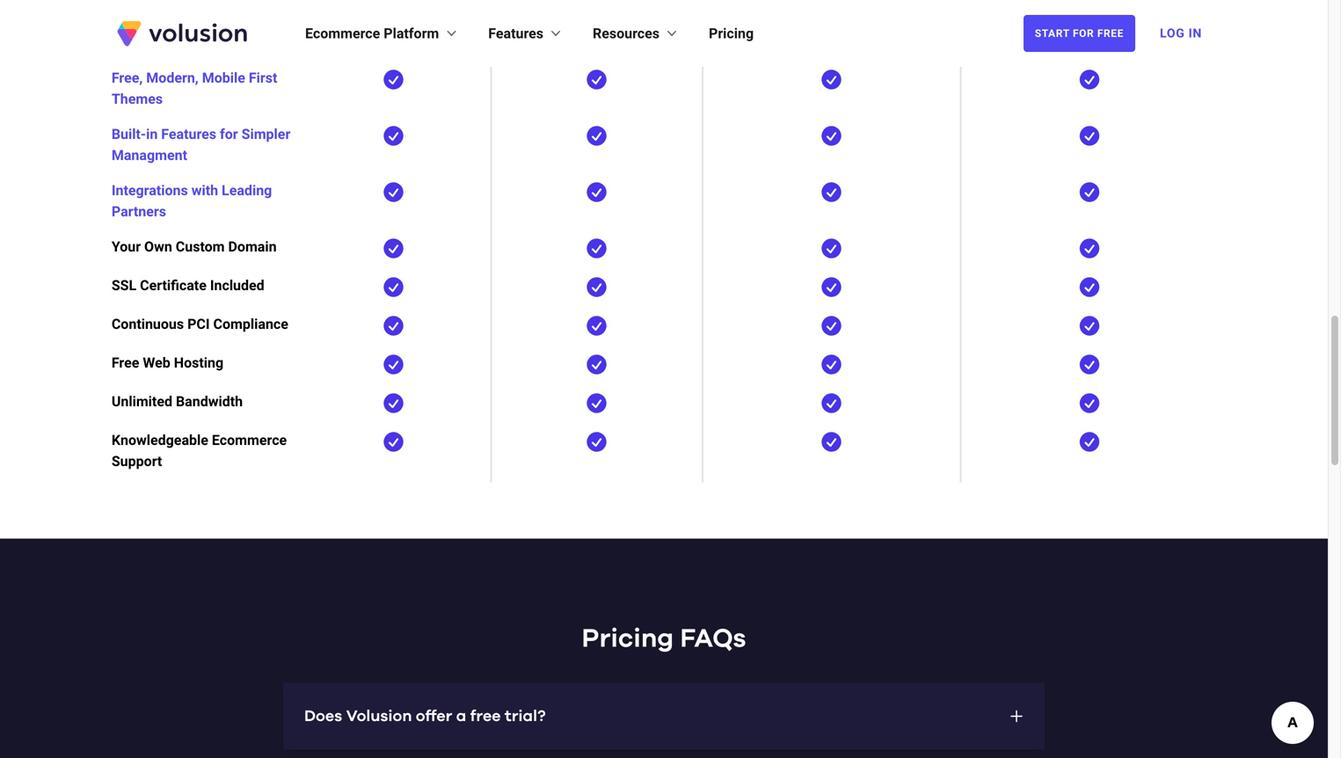 Task type: locate. For each thing, give the bounding box(es) containing it.
ecommerce down bandwidth
[[212, 432, 287, 449]]

0 horizontal spatial ecommerce
[[212, 432, 287, 449]]

resources
[[593, 25, 660, 42]]

ecommerce
[[305, 25, 380, 42], [212, 432, 287, 449]]

features inside dropdown button
[[488, 25, 544, 42]]

unlimited
[[112, 393, 172, 410]]

support
[[112, 453, 162, 470]]

hosting
[[174, 354, 223, 371]]

volusion
[[346, 708, 412, 724]]

your own custom domain
[[112, 238, 277, 255]]

ecommerce platform button
[[305, 23, 460, 44]]

ecommerce left platform
[[305, 25, 380, 42]]

0 vertical spatial pricing
[[709, 25, 754, 42]]

free
[[1098, 27, 1124, 40]]

pricing
[[709, 25, 754, 42], [582, 626, 674, 652]]

1 horizontal spatial ecommerce
[[305, 25, 380, 42]]

free,
[[112, 69, 143, 86]]

offer
[[416, 708, 452, 724]]

ecommerce inside knowledgeable ecommerce support
[[212, 432, 287, 449]]

in
[[1189, 26, 1202, 40]]

bandwidth
[[176, 393, 243, 410]]

certificate
[[140, 277, 207, 294]]

pricing link
[[709, 23, 754, 44]]

1 horizontal spatial pricing
[[709, 25, 754, 42]]

1 vertical spatial ecommerce
[[212, 432, 287, 449]]

continuous pci compliance
[[112, 316, 288, 332]]

1 horizontal spatial leading
[[222, 182, 272, 199]]

industry-
[[112, 13, 169, 30]]

included
[[210, 277, 264, 294]]

1 vertical spatial pricing
[[582, 626, 674, 652]]

solutions
[[112, 34, 171, 51]]

free, modern, mobile first themes link
[[112, 69, 277, 107]]

web
[[143, 354, 170, 371]]

faqs
[[680, 626, 746, 652]]

first
[[249, 69, 277, 86]]

0 horizontal spatial features
[[161, 126, 216, 142]]

free, modern, mobile first themes
[[112, 69, 277, 107]]

0 vertical spatial features
[[488, 25, 544, 42]]

leading inside integrations with leading partners
[[222, 182, 272, 199]]

built-in features for simpler managment link
[[112, 126, 291, 164]]

1 vertical spatial leading
[[222, 182, 272, 199]]

compliance
[[213, 316, 288, 332]]

does volusion offer a free trial? button
[[283, 683, 1045, 750]]

themes
[[112, 91, 163, 107]]

trial?
[[505, 708, 546, 724]]

does volusion offer a free trial?
[[304, 708, 546, 724]]

1 vertical spatial features
[[161, 126, 216, 142]]

leading left payment
[[169, 13, 219, 30]]

0 horizontal spatial leading
[[169, 13, 219, 30]]

industry-leading payment solutions
[[112, 13, 279, 51]]

0 horizontal spatial pricing
[[582, 626, 674, 652]]

features
[[488, 25, 544, 42], [161, 126, 216, 142]]

0 vertical spatial ecommerce
[[305, 25, 380, 42]]

managment
[[112, 147, 187, 164]]

pci
[[187, 316, 210, 332]]

leading right with
[[222, 182, 272, 199]]

log in
[[1160, 26, 1202, 40]]

leading
[[169, 13, 219, 30], [222, 182, 272, 199]]

integrations
[[112, 182, 188, 199]]

1 horizontal spatial features
[[488, 25, 544, 42]]

features button
[[488, 23, 565, 44]]

0 vertical spatial leading
[[169, 13, 219, 30]]

a
[[456, 708, 466, 724]]

for
[[220, 126, 238, 142]]

log in link
[[1150, 14, 1213, 53]]



Task type: vqa. For each thing, say whether or not it's contained in the screenshot.
Resources
yes



Task type: describe. For each thing, give the bounding box(es) containing it.
continuous
[[112, 316, 184, 332]]

ecommerce inside dropdown button
[[305, 25, 380, 42]]

platform
[[384, 25, 439, 42]]

pricing faqs
[[582, 626, 746, 652]]

own
[[144, 238, 172, 255]]

ssl certificate included
[[112, 277, 264, 294]]

free web hosting
[[112, 354, 223, 371]]

does
[[304, 708, 342, 724]]

leading inside the industry-leading payment solutions
[[169, 13, 219, 30]]

partners
[[112, 203, 166, 220]]

integrations with leading partners
[[112, 182, 272, 220]]

start for free link
[[1024, 15, 1136, 52]]

resources button
[[593, 23, 681, 44]]

in
[[146, 126, 158, 142]]

payment
[[223, 13, 279, 30]]

pricing for pricing faqs
[[582, 626, 674, 652]]

with
[[191, 182, 218, 199]]

for
[[1073, 27, 1094, 40]]

ecommerce platform
[[305, 25, 439, 42]]

mobile
[[202, 69, 245, 86]]

knowledgeable
[[112, 432, 208, 449]]

unlimited bandwidth
[[112, 393, 243, 410]]

industry-leading payment solutions link
[[112, 13, 279, 51]]

simpler
[[242, 126, 291, 142]]

your
[[112, 238, 141, 255]]

free
[[112, 354, 139, 371]]

ssl
[[112, 277, 136, 294]]

built-
[[112, 126, 146, 142]]

custom
[[176, 238, 225, 255]]

start for free
[[1035, 27, 1124, 40]]

integrations with leading partners link
[[112, 182, 272, 220]]

domain
[[228, 238, 277, 255]]

start
[[1035, 27, 1070, 40]]

log
[[1160, 26, 1185, 40]]

built-in features for simpler managment
[[112, 126, 291, 164]]

knowledgeable ecommerce support
[[112, 432, 287, 470]]

pricing for pricing
[[709, 25, 754, 42]]

features inside built-in features for simpler managment
[[161, 126, 216, 142]]

free
[[470, 708, 501, 724]]

modern,
[[146, 69, 199, 86]]



